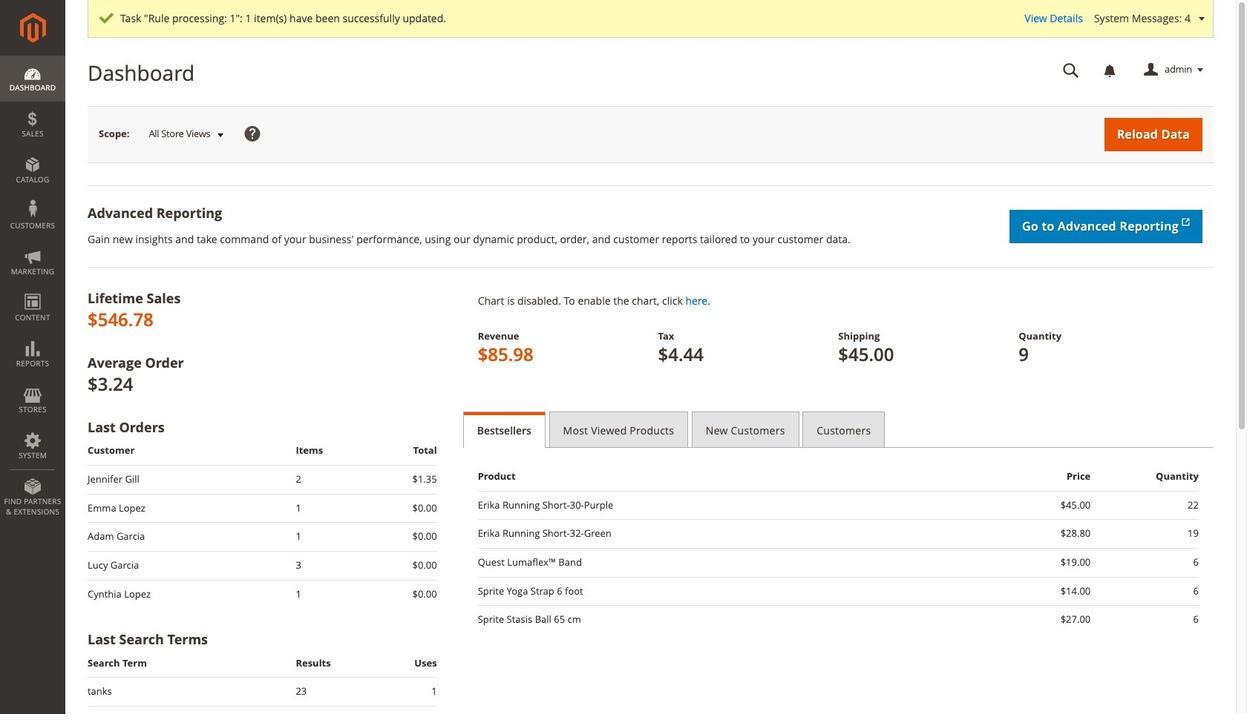 Task type: locate. For each thing, give the bounding box(es) containing it.
None text field
[[1053, 57, 1090, 83]]

tab list
[[463, 412, 1214, 448]]

magento admin panel image
[[20, 13, 46, 43]]

menu bar
[[0, 56, 65, 525]]



